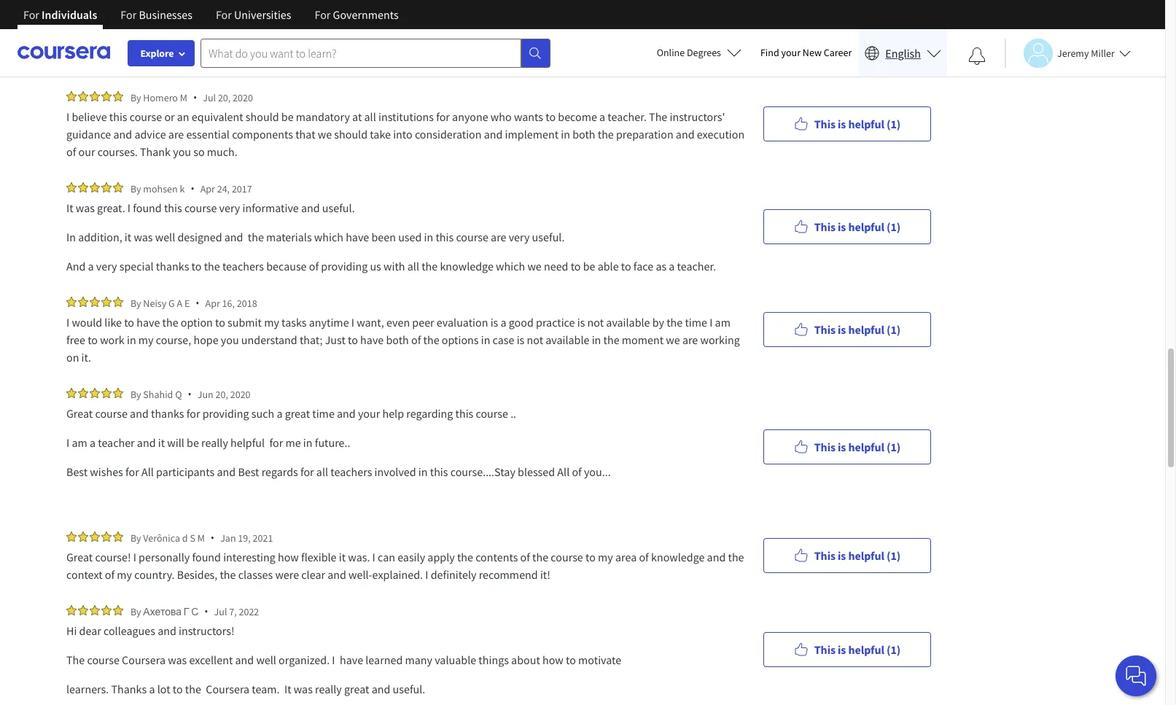 Task type: locate. For each thing, give the bounding box(es) containing it.
in right involved
[[419, 465, 428, 479]]

it inside the great course! i personally found interesting how flexible it was. i can easily apply the contents of the course to my area of knowledge and the context of my country. besides, the classes were clear and well-explained. i definitely recommend it!
[[339, 550, 346, 565]]

in right class
[[113, 18, 123, 33]]

miller
[[1092, 46, 1116, 59]]

should down at
[[334, 127, 368, 142]]

is for this is helpful (1) button corresponding to •
[[838, 642, 847, 657]]

should up components at top left
[[246, 109, 279, 124]]

1 vertical spatial really
[[315, 682, 342, 697]]

1 vertical spatial an
[[177, 109, 189, 124]]

for left the individuals
[[23, 7, 39, 22]]

that
[[428, 36, 448, 50], [296, 127, 316, 142]]

6 this is helpful (1) button from the top
[[764, 538, 932, 573]]

2 vertical spatial it
[[285, 682, 292, 697]]

for left "me"
[[270, 436, 283, 450]]

4 this is helpful (1) from the top
[[815, 322, 901, 337]]

by inside by verônica d s m • jan 19, 2021
[[131, 532, 141, 545]]

helpful for apr
[[849, 219, 885, 234]]

find your new career
[[761, 46, 852, 59]]

by inside the 'by neisy g a e • apr 16, 2018'
[[131, 297, 141, 310]]

20, inside by homero m • jul 20, 2020
[[218, 91, 231, 104]]

(1) for jul
[[887, 116, 901, 131]]

be
[[287, 36, 299, 50], [282, 109, 294, 124], [583, 259, 596, 274], [187, 436, 199, 450]]

1 vertical spatial which
[[496, 259, 525, 274]]

-
[[182, 18, 186, 33]]

course up advice
[[130, 109, 162, 124]]

really down the course coursera was excellent and well organized. i  have learned many valuable things about how to motivate
[[315, 682, 342, 697]]

1 vertical spatial you
[[173, 144, 191, 159]]

0 vertical spatial apr
[[200, 182, 215, 195]]

be left able
[[583, 259, 596, 274]]

by left the verônica
[[131, 532, 141, 545]]

teacher. up preparation
[[608, 109, 647, 124]]

jul inside by ахетова г с • jul 7, 2022
[[214, 605, 227, 618]]

0 horizontal spatial providing
[[203, 406, 249, 421]]

apr left 16,
[[205, 297, 220, 310]]

helpful
[[849, 25, 885, 40], [849, 116, 885, 131], [849, 219, 885, 234], [849, 322, 885, 337], [231, 436, 265, 450], [849, 440, 885, 454], [849, 548, 885, 563], [849, 642, 885, 657]]

well up team.
[[256, 653, 276, 668]]

6 this from the top
[[815, 548, 836, 563]]

which right materials
[[314, 230, 344, 244]]

topic
[[218, 18, 243, 33]]

special
[[119, 259, 154, 274]]

it right team.
[[285, 682, 292, 697]]

2 horizontal spatial we
[[666, 333, 681, 347]]

0 horizontal spatial great
[[285, 406, 310, 421]]

this is helpful (1) button for jun
[[764, 429, 932, 464]]

1 horizontal spatial m
[[197, 532, 205, 545]]

understand
[[241, 333, 297, 347]]

in right the -
[[188, 18, 197, 33]]

2 (1) from the top
[[887, 116, 901, 131]]

should
[[246, 109, 279, 124], [334, 127, 368, 142]]

1 horizontal spatial the
[[649, 109, 668, 124]]

0 vertical spatial 2020
[[233, 91, 253, 104]]

i right organized.
[[332, 653, 335, 668]]

(1)
[[887, 25, 901, 40], [887, 116, 901, 131], [887, 219, 901, 234], [887, 322, 901, 337], [887, 440, 901, 454], [887, 548, 901, 563], [887, 642, 901, 657]]

guidance
[[66, 127, 111, 142]]

7 (1) from the top
[[887, 642, 901, 657]]

5 (1) from the top
[[887, 440, 901, 454]]

6 this is helpful (1) from the top
[[815, 548, 901, 563]]

3 (1) from the top
[[887, 219, 901, 234]]

1 vertical spatial found
[[192, 550, 221, 565]]

by left shahid at bottom left
[[131, 388, 141, 401]]

0 horizontal spatial we
[[318, 127, 332, 142]]

2 horizontal spatial coursera
[[362, 53, 405, 68]]

a right such
[[277, 406, 283, 421]]

this right believe
[[109, 109, 127, 124]]

1 vertical spatial coursera
[[122, 653, 166, 668]]

very
[[219, 201, 240, 215], [509, 230, 530, 244], [96, 259, 117, 274]]

great course! i personally found interesting how flexible it was. i can easily apply the contents of the course to my area of knowledge and the context of my country. besides, the classes were clear and well-explained. i definitely recommend it!
[[66, 550, 747, 582]]

quality
[[318, 18, 352, 33]]

for up understatement
[[315, 7, 331, 22]]

the inside the i believe this course or an equivalent should be mandatory at all institutions for anyone who wants to become a teacher. the instructors' guidance and advice are essential components that we should take into consideration and implement in both the preparation and execution of our courses. thank you so much.
[[598, 127, 614, 142]]

country.
[[134, 568, 175, 582]]

to inside the i believe this course or an equivalent should be mandatory at all institutions for anyone who wants to become a teacher. the instructors' guidance and advice are essential components that we should take into consideration and implement in both the preparation and execution of our courses. thank you so much.
[[546, 109, 556, 124]]

you inside i would like to have the option to submit my tasks anytime i want, even peer evaluation is a good practice is not available by the time i am free to work in my course, hope you understand that; just to have both of the options in case is not available in the moment we are working on it.
[[221, 333, 239, 347]]

2 for from the left
[[121, 7, 137, 22]]

1 horizontal spatial knowledge
[[652, 550, 705, 565]]

by for apr
[[131, 182, 141, 195]]

0 horizontal spatial time
[[312, 406, 335, 421]]

1 vertical spatial were
[[275, 568, 299, 582]]

it up in at the left
[[66, 201, 73, 215]]

thoroughly
[[130, 36, 184, 50]]

easily
[[398, 550, 425, 565]]

by inside by homero m • jul 20, 2020
[[131, 91, 141, 104]]

your left help
[[358, 406, 380, 421]]

2 great from the top
[[66, 550, 93, 565]]

teachers inside top class in all respects - in the topic areas covered, quality of the material provided and the expertise of the resource personnel! very relevant and thoroughly useful. it would only be an understatement to say that both the teachers were practical to the core and highly imaginative. i cannot thank them enough. a big thank you to coursera too!
[[494, 36, 535, 50]]

1 horizontal spatial which
[[496, 259, 525, 274]]

2 horizontal spatial teachers
[[494, 36, 535, 50]]

20, for by shahid q • jun 20, 2020
[[216, 388, 228, 401]]

1 horizontal spatial best
[[238, 465, 259, 479]]

20, inside by shahid q • jun 20, 2020
[[216, 388, 228, 401]]

working
[[701, 333, 740, 347]]

great for great course and thanks for providing such a great time and your help regarding this course ..
[[66, 406, 93, 421]]

2 this from the top
[[815, 116, 836, 131]]

0 vertical spatial that
[[428, 36, 448, 50]]

we left need
[[528, 259, 542, 274]]

useful. up them
[[186, 36, 219, 50]]

all left participants
[[142, 465, 154, 479]]

1 vertical spatial teachers
[[222, 259, 264, 274]]

2017
[[232, 182, 252, 195]]

2 this is helpful (1) button from the top
[[764, 106, 932, 141]]

3 this is helpful (1) button from the top
[[764, 209, 932, 244]]

filled star image
[[113, 0, 123, 10], [66, 91, 77, 101], [78, 91, 88, 101], [90, 91, 100, 101], [66, 182, 77, 193], [90, 182, 100, 193], [113, 182, 123, 193], [66, 388, 77, 398], [113, 388, 123, 398], [101, 532, 112, 542], [78, 606, 88, 616], [113, 606, 123, 616]]

in right used
[[424, 230, 434, 244]]

..
[[511, 406, 517, 421]]

not down good
[[527, 333, 544, 347]]

by shahid q • jun 20, 2020
[[131, 387, 251, 401]]

16,
[[222, 297, 235, 310]]

this
[[815, 25, 836, 40], [815, 116, 836, 131], [815, 219, 836, 234], [815, 322, 836, 337], [815, 440, 836, 454], [815, 548, 836, 563], [815, 642, 836, 657]]

1 horizontal spatial that
[[428, 36, 448, 50]]

lot
[[157, 682, 170, 697]]

1 thank from the left
[[171, 53, 199, 68]]

for down by shahid q • jun 20, 2020
[[187, 406, 200, 421]]

covered,
[[274, 18, 316, 33]]

by left mohsen
[[131, 182, 141, 195]]

i inside the i believe this course or an equivalent should be mandatory at all institutions for anyone who wants to become a teacher. the instructors' guidance and advice are essential components that we should take into consideration and implement in both the preparation and execution of our courses. thank you so much.
[[66, 109, 69, 124]]

2 vertical spatial are
[[683, 333, 698, 347]]

1 vertical spatial well
[[256, 653, 276, 668]]

was up special
[[134, 230, 153, 244]]

1 horizontal spatial time
[[685, 315, 708, 330]]

option
[[181, 315, 213, 330]]

both down provided
[[450, 36, 473, 50]]

1 horizontal spatial were
[[538, 36, 561, 50]]

0 vertical spatial teachers
[[494, 36, 535, 50]]

for for governments
[[315, 7, 331, 22]]

3 this is helpful (1) from the top
[[815, 219, 901, 234]]

0 vertical spatial the
[[649, 109, 668, 124]]

0 horizontal spatial would
[[72, 315, 102, 330]]

1 horizontal spatial great
[[344, 682, 370, 697]]

knowledge
[[440, 259, 494, 274], [652, 550, 705, 565]]

can
[[378, 550, 395, 565]]

jeremy miller
[[1058, 46, 1116, 59]]

your right find
[[782, 46, 801, 59]]

chat with us image
[[1125, 665, 1148, 688]]

is for this is helpful (1) button corresponding to apr
[[838, 219, 847, 234]]

an down covered,
[[301, 36, 314, 50]]

5 this is helpful (1) from the top
[[815, 440, 901, 454]]

in down become
[[561, 127, 571, 142]]

0 horizontal spatial your
[[358, 406, 380, 421]]

1 by from the top
[[131, 91, 141, 104]]

1 horizontal spatial your
[[782, 46, 801, 59]]

it!
[[541, 568, 551, 582]]

1 horizontal spatial an
[[301, 36, 314, 50]]

this is helpful (1) for jul
[[815, 116, 901, 131]]

is for this is helpful (1) button corresponding to m
[[838, 548, 847, 563]]

1 horizontal spatial found
[[192, 550, 221, 565]]

0 horizontal spatial teacher.
[[608, 109, 647, 124]]

m inside by verônica d s m • jan 19, 2021
[[197, 532, 205, 545]]

thanks
[[111, 682, 147, 697]]

4 this from the top
[[815, 322, 836, 337]]

1 vertical spatial time
[[312, 406, 335, 421]]

1 vertical spatial how
[[543, 653, 564, 668]]

even
[[387, 315, 410, 330]]

1 vertical spatial jul
[[214, 605, 227, 618]]

great
[[285, 406, 310, 421], [344, 682, 370, 697]]

that right say
[[428, 36, 448, 50]]

best
[[66, 465, 88, 479], [238, 465, 259, 479]]

great up "me"
[[285, 406, 310, 421]]

1 vertical spatial apr
[[205, 297, 220, 310]]

1 vertical spatial that
[[296, 127, 316, 142]]

find
[[761, 46, 780, 59]]

7 this is helpful (1) button from the top
[[764, 632, 932, 667]]

it left the will
[[158, 436, 165, 450]]

found up "besides,"
[[192, 550, 221, 565]]

for for individuals
[[23, 7, 39, 22]]

the up preparation
[[649, 109, 668, 124]]

0 vertical spatial we
[[318, 127, 332, 142]]

by inside by ахетова г с • jul 7, 2022
[[131, 605, 141, 618]]

available up moment
[[607, 315, 651, 330]]

really right the will
[[201, 436, 228, 450]]

1 best from the left
[[66, 465, 88, 479]]

i believe this course or an equivalent should be mandatory at all institutions for anyone who wants to become a teacher. the instructors' guidance and advice are essential components that we should take into consideration and implement in both the preparation and execution of our courses. thank you so much.
[[66, 109, 747, 159]]

1 horizontal spatial it
[[221, 36, 228, 50]]

great course and thanks for providing such a great time and your help regarding this course ..
[[66, 406, 517, 421]]

2 vertical spatial coursera
[[206, 682, 250, 697]]

all right at
[[364, 109, 376, 124]]

both inside the i believe this course or an equivalent should be mandatory at all institutions for anyone who wants to become a teacher. the instructors' guidance and advice are essential components that we should take into consideration and implement in both the preparation and execution of our courses. thank you so much.
[[573, 127, 596, 142]]

jul up equivalent
[[203, 91, 216, 104]]

in inside the i believe this course or an equivalent should be mandatory at all institutions for anyone who wants to become a teacher. the instructors' guidance and advice are essential components that we should take into consideration and implement in both the preparation and execution of our courses. thank you so much.
[[561, 127, 571, 142]]

0 horizontal spatial were
[[275, 568, 299, 582]]

the inside the i believe this course or an equivalent should be mandatory at all institutions for anyone who wants to become a teacher. the instructors' guidance and advice are essential components that we should take into consideration and implement in both the preparation and execution of our courses. thank you so much.
[[649, 109, 668, 124]]

0 horizontal spatial knowledge
[[440, 259, 494, 274]]

m inside by homero m • jul 20, 2020
[[180, 91, 187, 104]]

0 vertical spatial not
[[588, 315, 604, 330]]

both down even
[[386, 333, 409, 347]]

learners.
[[66, 682, 109, 697]]

informative
[[243, 201, 299, 215]]

1 horizontal spatial not
[[588, 315, 604, 330]]

2 by from the top
[[131, 182, 141, 195]]

1 great from the top
[[66, 406, 93, 421]]

this is helpful (1) for jun
[[815, 440, 901, 454]]

1 vertical spatial a
[[177, 297, 182, 310]]

0 vertical spatial great
[[285, 406, 310, 421]]

(1) for •
[[887, 642, 901, 657]]

an right or
[[177, 109, 189, 124]]

4 this is helpful (1) button from the top
[[764, 312, 932, 347]]

that down the mandatory
[[296, 127, 316, 142]]

english
[[886, 46, 922, 60]]

we down the mandatory
[[318, 127, 332, 142]]

teachers down the expertise
[[494, 36, 535, 50]]

am inside i would like to have the option to submit my tasks anytime i want, even peer evaluation is a good practice is not available by the time i am free to work in my course, hope you understand that; just to have both of the options in case is not available in the moment we are working on it.
[[715, 315, 731, 330]]

all right blessed at left
[[558, 465, 570, 479]]

by for jul
[[131, 91, 141, 104]]

to right just
[[348, 333, 358, 347]]

1 horizontal spatial thank
[[298, 53, 326, 68]]

0 vertical spatial jul
[[203, 91, 216, 104]]

0 vertical spatial should
[[246, 109, 279, 124]]

best wishes for all participants and best regards for all teachers involved in this course....stay blessed all of you...
[[66, 465, 611, 479]]

0 vertical spatial your
[[782, 46, 801, 59]]

we inside i would like to have the option to submit my tasks anytime i want, even peer evaluation is a good practice is not available by the time i am free to work in my course, hope you understand that; just to have both of the options in case is not available in the moment we are working on it.
[[666, 333, 681, 347]]

3 by from the top
[[131, 297, 141, 310]]

20, for by homero m • jul 20, 2020
[[218, 91, 231, 104]]

2 horizontal spatial it
[[339, 550, 346, 565]]

you inside the i believe this course or an equivalent should be mandatory at all institutions for anyone who wants to become a teacher. the instructors' guidance and advice are essential components that we should take into consideration and implement in both the preparation and execution of our courses. thank you so much.
[[173, 144, 191, 159]]

submit
[[228, 315, 262, 330]]

1 vertical spatial knowledge
[[652, 550, 705, 565]]

course up the teacher
[[95, 406, 128, 421]]

banner navigation
[[12, 0, 411, 40]]

2020 inside by homero m • jul 20, 2020
[[233, 91, 253, 104]]

coursera down hi dear colleagues and instructors!
[[122, 653, 166, 668]]

6 (1) from the top
[[887, 548, 901, 563]]

this is helpful (1) for apr
[[815, 219, 901, 234]]

0 horizontal spatial which
[[314, 230, 344, 244]]

am
[[715, 315, 731, 330], [72, 436, 87, 450]]

0 horizontal spatial it
[[66, 201, 73, 215]]

great inside the great course! i personally found interesting how flexible it was. i can easily apply the contents of the course to my area of knowledge and the context of my country. besides, the classes were clear and well-explained. i definitely recommend it!
[[66, 550, 93, 565]]

my left area
[[598, 550, 613, 565]]

by inside by shahid q • jun 20, 2020
[[131, 388, 141, 401]]

0 vertical spatial a
[[272, 53, 278, 68]]

0 vertical spatial were
[[538, 36, 561, 50]]

3 this from the top
[[815, 219, 836, 234]]

thank
[[171, 53, 199, 68], [298, 53, 326, 68]]

to right lot
[[173, 682, 183, 697]]

this is helpful (1) button
[[764, 15, 932, 50], [764, 106, 932, 141], [764, 209, 932, 244], [764, 312, 932, 347], [764, 429, 932, 464], [764, 538, 932, 573], [764, 632, 932, 667]]

5 this from the top
[[815, 440, 836, 454]]

useful.
[[186, 36, 219, 50], [322, 201, 355, 215], [532, 230, 565, 244], [393, 682, 426, 697]]

1 horizontal spatial all
[[558, 465, 570, 479]]

my up understand
[[264, 315, 279, 330]]

jul left 7,
[[214, 605, 227, 618]]

5 this is helpful (1) button from the top
[[764, 429, 932, 464]]

1 horizontal spatial available
[[607, 315, 651, 330]]

3 for from the left
[[216, 7, 232, 22]]

0 horizontal spatial how
[[278, 550, 299, 565]]

not right practice
[[588, 315, 604, 330]]

to left area
[[586, 550, 596, 565]]

by inside by mohsen k • apr 24, 2017
[[131, 182, 141, 195]]

4 for from the left
[[315, 7, 331, 22]]

a inside top class in all respects - in the topic areas covered, quality of the material provided and the expertise of the resource personnel! very relevant and thoroughly useful. it would only be an understatement to say that both the teachers were practical to the core and highly imaginative. i cannot thank them enough. a big thank you to coursera too!
[[272, 53, 278, 68]]

7 this from the top
[[815, 642, 836, 657]]

course right used
[[456, 230, 489, 244]]

really
[[201, 436, 228, 450], [315, 682, 342, 697]]

materials
[[266, 230, 312, 244]]

filled star image
[[66, 0, 77, 10], [78, 0, 88, 10], [90, 0, 100, 10], [101, 91, 112, 101], [113, 91, 123, 101], [78, 182, 88, 193], [101, 182, 112, 193], [66, 297, 77, 307], [78, 297, 88, 307], [90, 297, 100, 307], [101, 297, 112, 307], [113, 297, 123, 307], [78, 388, 88, 398], [90, 388, 100, 398], [101, 388, 112, 398], [66, 532, 77, 542], [78, 532, 88, 542], [90, 532, 100, 542], [113, 532, 123, 542], [66, 606, 77, 616], [90, 606, 100, 616], [101, 606, 112, 616]]

by for jun
[[131, 388, 141, 401]]

found inside the great course! i personally found interesting how flexible it was. i can easily apply the contents of the course to my area of knowledge and the context of my country. besides, the classes were clear and well-explained. i definitely recommend it!
[[192, 550, 221, 565]]

will
[[167, 436, 185, 450]]

What do you want to learn? text field
[[201, 38, 522, 67]]

2 vertical spatial it
[[339, 550, 346, 565]]

this for jun
[[815, 440, 836, 454]]

6 by from the top
[[131, 605, 141, 618]]

apr
[[200, 182, 215, 195], [205, 297, 220, 310]]

1 vertical spatial providing
[[203, 406, 249, 421]]

you left so
[[173, 144, 191, 159]]

m right homero
[[180, 91, 187, 104]]

jul inside by homero m • jul 20, 2020
[[203, 91, 216, 104]]

in left moment
[[592, 333, 602, 347]]

0 horizontal spatial well
[[155, 230, 175, 244]]

2 vertical spatial you
[[221, 333, 239, 347]]

a up the case
[[501, 315, 507, 330]]

time inside i would like to have the option to submit my tasks anytime i want, even peer evaluation is a good practice is not available by the time i am free to work in my course, hope you understand that; just to have both of the options in case is not available in the moment we are working on it.
[[685, 315, 708, 330]]

in addition, it was well designed and  the materials which have been used in this course are very useful.
[[66, 230, 565, 244]]

your
[[782, 46, 801, 59], [358, 406, 380, 421]]

found for i
[[133, 201, 162, 215]]

providing left us
[[321, 259, 368, 274]]

2 horizontal spatial both
[[573, 127, 596, 142]]

0 horizontal spatial coursera
[[122, 653, 166, 668]]

much.
[[207, 144, 238, 159]]

for
[[23, 7, 39, 22], [121, 7, 137, 22], [216, 7, 232, 22], [315, 7, 331, 22]]

•
[[193, 90, 197, 104], [191, 182, 195, 196], [196, 296, 200, 310], [188, 387, 192, 401], [211, 531, 215, 545], [205, 605, 208, 619]]

1 this is helpful (1) from the top
[[815, 25, 901, 40]]

1 vertical spatial would
[[72, 315, 102, 330]]

that inside the i believe this course or an equivalent should be mandatory at all institutions for anyone who wants to become a teacher. the instructors' guidance and advice are essential components that we should take into consideration and implement in both the preparation and execution of our courses. thank you so much.
[[296, 127, 316, 142]]

0 vertical spatial m
[[180, 91, 187, 104]]

by
[[131, 91, 141, 104], [131, 182, 141, 195], [131, 297, 141, 310], [131, 388, 141, 401], [131, 532, 141, 545], [131, 605, 141, 618]]

0 vertical spatial providing
[[321, 259, 368, 274]]

1 (1) from the top
[[887, 25, 901, 40]]

relevant
[[66, 36, 106, 50]]

have left been
[[346, 230, 369, 244]]

1 vertical spatial your
[[358, 406, 380, 421]]

am left the teacher
[[72, 436, 87, 450]]

great down "it."
[[66, 406, 93, 421]]

4 (1) from the top
[[887, 322, 901, 337]]

be down covered,
[[287, 36, 299, 50]]

7 this is helpful (1) from the top
[[815, 642, 901, 657]]

a right become
[[600, 109, 606, 124]]

explained.
[[373, 568, 423, 582]]

both
[[450, 36, 473, 50], [573, 127, 596, 142], [386, 333, 409, 347]]

thanks
[[156, 259, 189, 274], [151, 406, 184, 421]]

for businesses
[[121, 7, 193, 22]]

material
[[385, 18, 425, 33]]

by left neisy
[[131, 297, 141, 310]]

practice
[[536, 315, 575, 330]]

have
[[346, 230, 369, 244], [137, 315, 160, 330], [361, 333, 384, 347], [340, 653, 363, 668]]

2 this is helpful (1) from the top
[[815, 116, 901, 131]]

be inside the i believe this course or an equivalent should be mandatory at all institutions for anyone who wants to become a teacher. the instructors' guidance and advice are essential components that we should take into consideration and implement in both the preparation and execution of our courses. thank you so much.
[[282, 109, 294, 124]]

this is helpful (1) for m
[[815, 548, 901, 563]]

how inside the great course! i personally found interesting how flexible it was. i can easily apply the contents of the course to my area of knowledge and the context of my country. besides, the classes were clear and well-explained. i definitely recommend it!
[[278, 550, 299, 565]]

0 horizontal spatial m
[[180, 91, 187, 104]]

0 horizontal spatial best
[[66, 465, 88, 479]]

it right addition, on the left top of the page
[[125, 230, 131, 244]]

i left believe
[[66, 109, 69, 124]]

the course coursera was excellent and well organized. i  have learned many valuable things about how to motivate
[[66, 653, 622, 668]]

teachers
[[494, 36, 535, 50], [222, 259, 264, 274], [331, 465, 372, 479]]

this is helpful (1) button for •
[[764, 632, 932, 667]]

0 vertical spatial it
[[221, 36, 228, 50]]

to left motivate
[[566, 653, 576, 668]]

how left the flexible
[[278, 550, 299, 565]]

2020 inside by shahid q • jun 20, 2020
[[230, 388, 251, 401]]

1 for from the left
[[23, 7, 39, 22]]

2020 up equivalent
[[233, 91, 253, 104]]

english menu item
[[860, 29, 954, 91]]

5 by from the top
[[131, 532, 141, 545]]

a right and
[[88, 259, 94, 274]]

coursera down understatement
[[362, 53, 405, 68]]

0 vertical spatial both
[[450, 36, 473, 50]]

0 horizontal spatial both
[[386, 333, 409, 347]]

this for •
[[815, 642, 836, 657]]

addition,
[[78, 230, 122, 244]]

area
[[616, 550, 637, 565]]

1 horizontal spatial very
[[219, 201, 240, 215]]

0 horizontal spatial available
[[546, 333, 590, 347]]

1 all from the left
[[142, 465, 154, 479]]

0 horizontal spatial thank
[[171, 53, 199, 68]]

0 vertical spatial how
[[278, 550, 299, 565]]

2020 for by shahid q • jun 20, 2020
[[230, 388, 251, 401]]

None search field
[[201, 38, 551, 67]]

found
[[133, 201, 162, 215], [192, 550, 221, 565]]

all
[[125, 18, 137, 33], [364, 109, 376, 124], [408, 259, 420, 274], [317, 465, 328, 479]]

for for businesses
[[121, 7, 137, 22]]

0 vertical spatial great
[[66, 406, 93, 421]]

20, up equivalent
[[218, 91, 231, 104]]

both inside i would like to have the option to submit my tasks anytime i want, even peer evaluation is a good practice is not available by the time i am free to work in my course, hope you understand that; just to have both of the options in case is not available in the moment we are working on it.
[[386, 333, 409, 347]]

0 vertical spatial am
[[715, 315, 731, 330]]

hi dear colleagues and instructors!
[[66, 624, 235, 638]]

teacher
[[98, 436, 135, 450]]

1 vertical spatial m
[[197, 532, 205, 545]]

in
[[113, 18, 123, 33], [188, 18, 197, 33], [561, 127, 571, 142], [424, 230, 434, 244], [127, 333, 136, 347], [481, 333, 491, 347], [592, 333, 602, 347], [303, 436, 313, 450], [419, 465, 428, 479]]

1 vertical spatial great
[[66, 550, 93, 565]]

to right wants at the left
[[546, 109, 556, 124]]

4 by from the top
[[131, 388, 141, 401]]

thank right big
[[298, 53, 326, 68]]



Task type: describe. For each thing, give the bounding box(es) containing it.
i am a teacher and it will be really helpful  for me in future..
[[66, 436, 351, 450]]

for right regards
[[301, 465, 314, 479]]

an inside top class in all respects - in the topic areas covered, quality of the material provided and the expertise of the resource personnel! very relevant and thoroughly useful. it would only be an understatement to say that both the teachers were practical to the core and highly imaginative. i cannot thank them enough. a big thank you to coursera too!
[[301, 36, 314, 50]]

learners. thanks a lot to the  coursera team.  it was really great and useful.
[[66, 682, 426, 697]]

a inside the i believe this course or an equivalent should be mandatory at all institutions for anyone who wants to become a teacher. the instructors' guidance and advice are essential components that we should take into consideration and implement in both the preparation and execution of our courses. thank you so much.
[[600, 109, 606, 124]]

• right с at the left bottom of page
[[205, 605, 208, 619]]

1 horizontal spatial how
[[543, 653, 564, 668]]

course left ..
[[476, 406, 509, 421]]

this is helpful (1) for e
[[815, 322, 901, 337]]

peer
[[412, 315, 435, 330]]

in right work
[[127, 333, 136, 347]]

d
[[182, 532, 188, 545]]

of left you... at bottom
[[572, 465, 582, 479]]

0 horizontal spatial should
[[246, 109, 279, 124]]

this is helpful (1) button for e
[[764, 312, 932, 347]]

0 vertical spatial thanks
[[156, 259, 189, 274]]

me
[[286, 436, 301, 450]]

big
[[280, 53, 296, 68]]

a inside i would like to have the option to submit my tasks anytime i want, even peer evaluation is a good practice is not available by the time i am free to work in my course, hope you understand that; just to have both of the options in case is not available in the moment we are working on it.
[[501, 315, 507, 330]]

flexible
[[301, 550, 337, 565]]

so
[[194, 144, 205, 159]]

by ахетова г с • jul 7, 2022
[[131, 605, 259, 619]]

institutions
[[379, 109, 434, 124]]

of up recommend
[[521, 550, 530, 565]]

and a very special thanks to the teachers because of providing us with all the knowledge which we need to be able to face as a teacher.
[[66, 259, 719, 274]]

both inside top class in all respects - in the topic areas covered, quality of the material provided and the expertise of the resource personnel! very relevant and thoroughly useful. it would only be an understatement to say that both the teachers were practical to the core and highly imaginative. i cannot thank them enough. a big thank you to coursera too!
[[450, 36, 473, 50]]

of up practical
[[560, 18, 570, 33]]

to inside the great course! i personally found interesting how flexible it was. i can easily apply the contents of the course to my area of knowledge and the context of my country. besides, the classes were clear and well-explained. i definitely recommend it!
[[586, 550, 596, 565]]

this right involved
[[430, 465, 448, 479]]

course inside the i believe this course or an equivalent should be mandatory at all institutions for anyone who wants to become a teacher. the instructors' guidance and advice are essential components that we should take into consideration and implement in both the preparation and execution of our courses. thank you so much.
[[130, 109, 162, 124]]

i right great.
[[128, 201, 131, 215]]

1 horizontal spatial should
[[334, 127, 368, 142]]

to down designed
[[192, 259, 202, 274]]

this down k at left top
[[164, 201, 182, 215]]

useful. up need
[[532, 230, 565, 244]]

too!
[[408, 53, 427, 68]]

to down understatement
[[349, 53, 359, 68]]

2 all from the left
[[558, 465, 570, 479]]

a left lot
[[149, 682, 155, 697]]

new
[[803, 46, 822, 59]]

well-
[[349, 568, 373, 582]]

free
[[66, 333, 85, 347]]

course down by mohsen k • apr 24, 2017 at the left of page
[[185, 201, 217, 215]]

• right k at left top
[[191, 182, 195, 196]]

classes
[[238, 568, 273, 582]]

by for •
[[131, 605, 141, 618]]

involved
[[375, 465, 416, 479]]

this is helpful (1) button for jul
[[764, 106, 932, 141]]

(1) for e
[[887, 322, 901, 337]]

recommend
[[479, 568, 538, 582]]

course inside the great course! i personally found interesting how flexible it was. i can easily apply the contents of the course to my area of knowledge and the context of my country. besides, the classes were clear and well-explained. i definitely recommend it!
[[551, 550, 584, 565]]

s
[[190, 532, 195, 545]]

to left say
[[397, 36, 407, 50]]

of up understatement
[[354, 18, 364, 33]]

2020 for by homero m • jul 20, 2020
[[233, 91, 253, 104]]

i up working
[[710, 315, 713, 330]]

was up lot
[[168, 653, 187, 668]]

my down course!
[[117, 568, 132, 582]]

(1) for jun
[[887, 440, 901, 454]]

help
[[383, 406, 404, 421]]

respects
[[139, 18, 180, 33]]

cannot
[[134, 53, 168, 68]]

• up equivalent
[[193, 90, 197, 104]]

my left course,
[[139, 333, 154, 347]]

i down apply
[[426, 568, 429, 582]]

motivate
[[579, 653, 622, 668]]

wishes
[[90, 465, 123, 479]]

would inside top class in all respects - in the topic areas covered, quality of the material provided and the expertise of the resource personnel! very relevant and thoroughly useful. it would only be an understatement to say that both the teachers were practical to the core and highly imaginative. i cannot thank them enough. a big thank you to coursera too!
[[230, 36, 261, 50]]

work
[[100, 333, 125, 347]]

to down the resource
[[608, 36, 618, 50]]

helpful for jun
[[849, 440, 885, 454]]

1 this is helpful (1) button from the top
[[764, 15, 932, 50]]

on
[[66, 350, 79, 365]]

were inside the great course! i personally found interesting how flexible it was. i can easily apply the contents of the course to my area of knowledge and the context of my country. besides, the classes were clear and well-explained. i definitely recommend it!
[[275, 568, 299, 582]]

are inside i would like to have the option to submit my tasks anytime i want, even peer evaluation is a good practice is not available by the time i am free to work in my course, hope you understand that; just to have both of the options in case is not available in the moment we are working on it.
[[683, 333, 698, 347]]

neisy
[[143, 297, 167, 310]]

2021
[[253, 532, 273, 545]]

anyone
[[452, 109, 489, 124]]

1 horizontal spatial providing
[[321, 259, 368, 274]]

would inside i would like to have the option to submit my tasks anytime i want, even peer evaluation is a good practice is not available by the time i am free to work in my course, hope you understand that; just to have both of the options in case is not available in the moment we are working on it.
[[72, 315, 102, 330]]

personnel!
[[635, 18, 688, 33]]

because
[[266, 259, 307, 274]]

be inside top class in all respects - in the topic areas covered, quality of the material provided and the expertise of the resource personnel! very relevant and thoroughly useful. it would only be an understatement to say that both the teachers were practical to the core and highly imaginative. i cannot thank them enough. a big thank you to coursera too!
[[287, 36, 299, 50]]

0 vertical spatial which
[[314, 230, 344, 244]]

1 horizontal spatial well
[[256, 653, 276, 668]]

0 vertical spatial very
[[219, 201, 240, 215]]

i inside top class in all respects - in the topic areas covered, quality of the material provided and the expertise of the resource personnel! very relevant and thoroughly useful. it would only be an understatement to say that both the teachers were practical to the core and highly imaginative. i cannot thank them enough. a big thank you to coursera too!
[[129, 53, 132, 68]]

show notifications image
[[969, 47, 986, 65]]

believe
[[72, 109, 107, 124]]

it inside top class in all respects - in the topic areas covered, quality of the material provided and the expertise of the resource personnel! very relevant and thoroughly useful. it would only be an understatement to say that both the teachers were practical to the core and highly imaginative. i cannot thank them enough. a big thank you to coursera too!
[[221, 36, 228, 50]]

k
[[180, 182, 185, 195]]

helpful for m
[[849, 548, 885, 563]]

able
[[598, 259, 619, 274]]

this is helpful (1) button for m
[[764, 538, 932, 573]]

you...
[[584, 465, 611, 479]]

0 horizontal spatial really
[[201, 436, 228, 450]]

helpful for e
[[849, 322, 885, 337]]

to right free
[[88, 333, 98, 347]]

apr inside the 'by neisy g a e • apr 16, 2018'
[[205, 297, 220, 310]]

2022
[[239, 605, 259, 618]]

great for great course! i personally found interesting how flexible it was. i can easily apply the contents of the course to my area of knowledge and the context of my country. besides, the classes were clear and well-explained. i definitely recommend it!
[[66, 550, 93, 565]]

1 vertical spatial teacher.
[[678, 259, 717, 274]]

are inside the i believe this course or an equivalent should be mandatory at all institutions for anyone who wants to become a teacher. the instructors' guidance and advice are essential components that we should take into consideration and implement in both the preparation and execution of our courses. thank you so much.
[[168, 127, 184, 142]]

1 vertical spatial am
[[72, 436, 87, 450]]

0 vertical spatial available
[[607, 315, 651, 330]]

coursera image
[[18, 41, 110, 64]]

2 vertical spatial teachers
[[331, 465, 372, 479]]

i left "want,"
[[352, 315, 355, 330]]

to down 16,
[[215, 315, 225, 330]]

2 horizontal spatial very
[[509, 230, 530, 244]]

(1) for apr
[[887, 219, 901, 234]]

by for m
[[131, 532, 141, 545]]

0 vertical spatial knowledge
[[440, 259, 494, 274]]

g
[[169, 297, 175, 310]]

have down neisy
[[137, 315, 160, 330]]

knowledge inside the great course! i personally found interesting how flexible it was. i can easily apply the contents of the course to my area of knowledge and the context of my country. besides, the classes were clear and well-explained. i definitely recommend it!
[[652, 550, 705, 565]]

this right used
[[436, 230, 454, 244]]

to left face
[[622, 259, 632, 274]]

q
[[175, 388, 182, 401]]

that inside top class in all respects - in the topic areas covered, quality of the material provided and the expertise of the resource personnel! very relevant and thoroughly useful. it would only be an understatement to say that both the teachers were practical to the core and highly imaginative. i cannot thank them enough. a big thank you to coursera too!
[[428, 36, 448, 50]]

as
[[656, 259, 667, 274]]

all inside the i believe this course or an equivalent should be mandatory at all institutions for anyone who wants to become a teacher. the instructors' guidance and advice are essential components that we should take into consideration and implement in both the preparation and execution of our courses. thank you so much.
[[364, 109, 376, 124]]

an inside the i believe this course or an equivalent should be mandatory at all institutions for anyone who wants to become a teacher. the instructors' guidance and advice are essential components that we should take into consideration and implement in both the preparation and execution of our courses. thank you so much.
[[177, 109, 189, 124]]

teacher. inside the i believe this course or an equivalent should be mandatory at all institutions for anyone who wants to become a teacher. the instructors' guidance and advice are essential components that we should take into consideration and implement in both the preparation and execution of our courses. thank you so much.
[[608, 109, 647, 124]]

degrees
[[687, 46, 722, 59]]

have left learned
[[340, 653, 363, 668]]

helpful for jul
[[849, 116, 885, 131]]

this for apr
[[815, 219, 836, 234]]

2 horizontal spatial it
[[285, 682, 292, 697]]

all right with
[[408, 259, 420, 274]]

this for m
[[815, 548, 836, 563]]

is for this is helpful (1) button corresponding to jun
[[838, 440, 847, 454]]

1 vertical spatial great
[[344, 682, 370, 697]]

0 horizontal spatial not
[[527, 333, 544, 347]]

at
[[352, 109, 362, 124]]

a inside the 'by neisy g a e • apr 16, 2018'
[[177, 297, 182, 310]]

this for e
[[815, 322, 836, 337]]

0 horizontal spatial it
[[125, 230, 131, 244]]

individuals
[[42, 7, 97, 22]]

personally
[[139, 550, 190, 565]]

face
[[634, 259, 654, 274]]

preparation
[[617, 127, 674, 142]]

0 horizontal spatial very
[[96, 259, 117, 274]]

was down organized.
[[294, 682, 313, 697]]

interesting
[[223, 550, 276, 565]]

2 best from the left
[[238, 465, 259, 479]]

i left the teacher
[[66, 436, 69, 450]]

valuable
[[435, 653, 477, 668]]

found for personally
[[192, 550, 221, 565]]

1 horizontal spatial it
[[158, 436, 165, 450]]

case
[[493, 333, 515, 347]]

i up free
[[66, 315, 69, 330]]

in right "me"
[[303, 436, 313, 450]]

apr inside by mohsen k • apr 24, 2017
[[200, 182, 215, 195]]

of inside i would like to have the option to submit my tasks anytime i want, even peer evaluation is a good practice is not available by the time i am free to work in my course, hope you understand that; just to have both of the options in case is not available in the moment we are working on it.
[[412, 333, 421, 347]]

by for e
[[131, 297, 141, 310]]

of right because
[[309, 259, 319, 274]]

advice
[[135, 127, 166, 142]]

helpful for •
[[849, 642, 885, 657]]

that;
[[300, 333, 323, 347]]

i left can
[[373, 550, 376, 565]]

consideration
[[415, 127, 482, 142]]

i would like to have the option to submit my tasks anytime i want, even peer evaluation is a good practice is not available by the time i am free to work in my course, hope you understand that; just to have both of the options in case is not available in the moment we are working on it.
[[66, 315, 743, 365]]

this is helpful (1) button for apr
[[764, 209, 932, 244]]

1 vertical spatial are
[[491, 230, 507, 244]]

to right need
[[571, 259, 581, 274]]

team.
[[252, 682, 280, 697]]

to right like
[[124, 315, 134, 330]]

19,
[[238, 532, 251, 545]]

2 thank from the left
[[298, 53, 326, 68]]

in left the case
[[481, 333, 491, 347]]

was left great.
[[76, 201, 95, 215]]

24,
[[217, 182, 230, 195]]

anytime
[[309, 315, 349, 330]]

course down dear
[[87, 653, 120, 668]]

moment
[[622, 333, 664, 347]]

into
[[393, 127, 413, 142]]

• right e
[[196, 296, 200, 310]]

resource
[[591, 18, 633, 33]]

1 vertical spatial we
[[528, 259, 542, 274]]

you inside top class in all respects - in the topic areas covered, quality of the material provided and the expertise of the resource personnel! very relevant and thoroughly useful. it would only be an understatement to say that both the teachers were practical to the core and highly imaginative. i cannot thank them enough. a big thank you to coursera too!
[[329, 53, 347, 68]]

a right as
[[669, 259, 675, 274]]

all inside top class in all respects - in the topic areas covered, quality of the material provided and the expertise of the resource personnel! very relevant and thoroughly useful. it would only be an understatement to say that both the teachers were practical to the core and highly imaginative. i cannot thank them enough. a big thank you to coursera too!
[[125, 18, 137, 33]]

imaginative.
[[66, 53, 127, 68]]

0 horizontal spatial the
[[66, 653, 85, 668]]

for inside the i believe this course or an equivalent should be mandatory at all institutions for anyone who wants to become a teacher. the instructors' guidance and advice are essential components that we should take into consideration and implement in both the preparation and execution of our courses. thank you so much.
[[436, 109, 450, 124]]

be right the will
[[187, 436, 199, 450]]

homero
[[143, 91, 178, 104]]

courses.
[[98, 144, 138, 159]]

evaluation
[[437, 315, 488, 330]]

were inside top class in all respects - in the topic areas covered, quality of the material provided and the expertise of the resource personnel! very relevant and thoroughly useful. it would only be an understatement to say that both the teachers were practical to the core and highly imaginative. i cannot thank them enough. a big thank you to coursera too!
[[538, 36, 561, 50]]

useful. up in addition, it was well designed and  the materials which have been used in this course are very useful.
[[322, 201, 355, 215]]

areas
[[245, 18, 272, 33]]

this for jul
[[815, 116, 836, 131]]

by neisy g a e • apr 16, 2018
[[131, 296, 257, 310]]

1 this from the top
[[815, 25, 836, 40]]

all down future..
[[317, 465, 328, 479]]

by homero m • jul 20, 2020
[[131, 90, 253, 104]]

explore
[[140, 47, 174, 60]]

(1) for m
[[887, 548, 901, 563]]

this inside the i believe this course or an equivalent should be mandatory at all institutions for anyone who wants to become a teacher. the instructors' guidance and advice are essential components that we should take into consideration and implement in both the preparation and execution of our courses. thank you so much.
[[109, 109, 127, 124]]

is for this is helpful (1) button related to e
[[838, 322, 847, 337]]

1 horizontal spatial really
[[315, 682, 342, 697]]

class
[[87, 18, 111, 33]]

context
[[66, 568, 103, 582]]

for for universities
[[216, 7, 232, 22]]

good
[[509, 315, 534, 330]]

find your new career link
[[754, 44, 860, 62]]

very
[[690, 18, 712, 33]]

blessed
[[518, 465, 555, 479]]

have down "want,"
[[361, 333, 384, 347]]

excellent
[[189, 653, 233, 668]]

• left jan
[[211, 531, 215, 545]]

components
[[232, 127, 293, 142]]

jeremy
[[1058, 46, 1090, 59]]

top class in all respects - in the topic areas covered, quality of the material provided and the expertise of the resource personnel! very relevant and thoroughly useful. it would only be an understatement to say that both the teachers were practical to the core and highly imaginative. i cannot thank them enough. a big thank you to coursera too!
[[66, 18, 716, 68]]

tasks
[[282, 315, 307, 330]]

online degrees button
[[645, 36, 754, 69]]

of inside the i believe this course or an equivalent should be mandatory at all institutions for anyone who wants to become a teacher. the instructors' guidance and advice are essential components that we should take into consideration and implement in both the preparation and execution of our courses. thank you so much.
[[66, 144, 76, 159]]

1 vertical spatial available
[[546, 333, 590, 347]]

is for this is helpful (1) button corresponding to jul
[[838, 116, 847, 131]]

for governments
[[315, 7, 399, 22]]

future..
[[315, 436, 351, 450]]

1 vertical spatial thanks
[[151, 406, 184, 421]]

of down course!
[[105, 568, 115, 582]]

this is helpful (1) for •
[[815, 642, 901, 657]]

been
[[372, 230, 396, 244]]

useful. inside top class in all respects - in the topic areas covered, quality of the material provided and the expertise of the resource personnel! very relevant and thoroughly useful. it would only be an understatement to say that both the teachers were practical to the core and highly imaginative. i cannot thank them enough. a big thank you to coursera too!
[[186, 36, 219, 50]]

• right the q
[[188, 387, 192, 401]]

i right course!
[[133, 550, 136, 565]]

we inside the i believe this course or an equivalent should be mandatory at all institutions for anyone who wants to become a teacher. the instructors' guidance and advice are essential components that we should take into consideration and implement in both the preparation and execution of our courses. thank you so much.
[[318, 127, 332, 142]]

expertise
[[513, 18, 558, 33]]

take
[[370, 127, 391, 142]]

is for 7th this is helpful (1) button from the bottom of the page
[[838, 25, 847, 40]]

of right area
[[639, 550, 649, 565]]

a left the teacher
[[90, 436, 96, 450]]

coursera inside top class in all respects - in the topic areas covered, quality of the material provided and the expertise of the resource personnel! very relevant and thoroughly useful. it would only be an understatement to say that both the teachers were practical to the core and highly imaginative. i cannot thank them enough. a big thank you to coursera too!
[[362, 53, 405, 68]]

this right regarding
[[456, 406, 474, 421]]

definitely
[[431, 568, 477, 582]]

regards
[[262, 465, 298, 479]]

0 vertical spatial well
[[155, 230, 175, 244]]

need
[[544, 259, 569, 274]]

1 horizontal spatial coursera
[[206, 682, 250, 697]]

for right wishes
[[125, 465, 139, 479]]

useful. down many
[[393, 682, 426, 697]]

wants
[[514, 109, 544, 124]]

want,
[[357, 315, 384, 330]]



Task type: vqa. For each thing, say whether or not it's contained in the screenshot.


